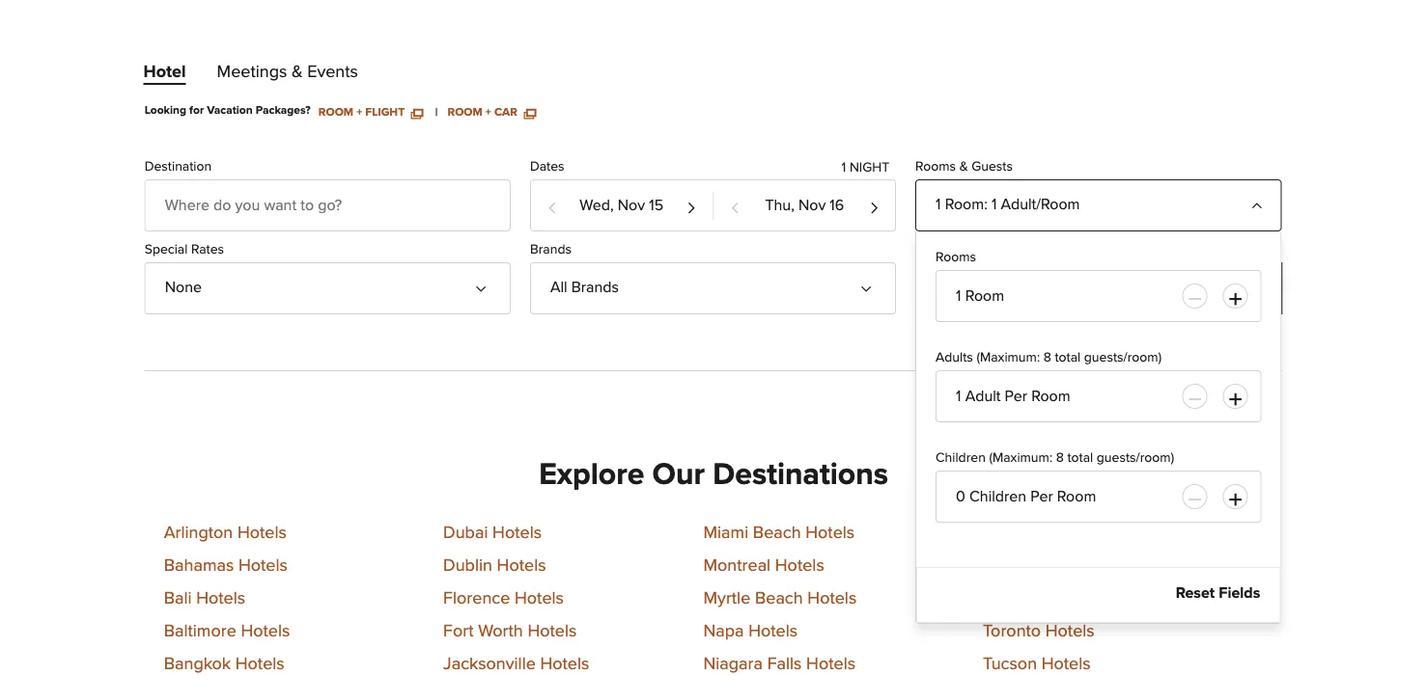 Task type: describe. For each thing, give the bounding box(es) containing it.
toronto hotels link
[[983, 623, 1095, 641]]

niagara
[[703, 656, 763, 673]]

beach for myrtle
[[755, 590, 803, 608]]

worth
[[478, 623, 523, 641]]

tucson
[[983, 656, 1037, 673]]

meetings & events
[[217, 64, 358, 81]]

bangkok
[[164, 656, 231, 673]]

|
[[435, 106, 438, 118]]

room + flight link
[[318, 104, 423, 118]]

jacksonville hotels link
[[443, 656, 589, 673]]

0 vertical spatial brands
[[530, 243, 572, 257]]

none link
[[145, 262, 511, 315]]

Destination text field
[[145, 179, 511, 232]]

arlington hotels link
[[164, 525, 287, 542]]

jacksonville
[[443, 656, 536, 673]]

bahamas hotels link
[[164, 558, 288, 575]]

hotels for baltimore hotels
[[241, 623, 290, 641]]

awards
[[1020, 286, 1065, 299]]

reset fields link
[[1176, 586, 1260, 601]]

adults (maximum: 8 total guests/room)
[[936, 351, 1162, 365]]

hotels down 'destinations'
[[806, 525, 855, 542]]

opens in a new browser window. image
[[411, 106, 423, 118]]

baltimore
[[164, 623, 236, 641]]

all brands link
[[530, 262, 896, 315]]

hotels up jacksonville hotels link
[[528, 623, 577, 641]]

hotels for bangkok hotels
[[235, 656, 285, 673]]

1 vertical spatial brands
[[571, 280, 619, 295]]

dubai
[[443, 525, 488, 542]]

toronto
[[983, 623, 1041, 641]]

for
[[189, 105, 204, 116]]

montreal hotels
[[703, 558, 824, 575]]

use
[[946, 286, 970, 299]]

hotels for toronto hotels
[[1046, 623, 1095, 641]]

points
[[973, 286, 1009, 299]]

none
[[165, 280, 202, 295]]

room + car link
[[448, 104, 536, 118]]

sydney hotels
[[983, 558, 1093, 575]]

1 night
[[842, 161, 889, 175]]

sydney hotels link
[[983, 558, 1093, 575]]

napa
[[703, 623, 744, 641]]

miami beach hotels link
[[703, 525, 855, 542]]

fields
[[1219, 586, 1260, 601]]

napa hotels link
[[703, 623, 798, 641]]

next check-out dates image
[[869, 192, 880, 222]]

packages?
[[256, 105, 311, 116]]

2 horizontal spatial 1
[[992, 197, 997, 212]]

fort worth hotels
[[443, 623, 577, 641]]

montreal
[[703, 558, 771, 575]]

sydney
[[983, 558, 1039, 575]]

hotels for montreal hotels
[[775, 558, 824, 575]]

guests
[[972, 160, 1013, 174]]

1 room : 1 adult /room
[[936, 197, 1080, 212]]

bali hotels link
[[164, 590, 245, 608]]

hotels for find hotels
[[1188, 279, 1240, 298]]

hotels for bahamas hotels
[[238, 558, 288, 575]]

our
[[652, 459, 705, 490]]

myrtle beach hotels link
[[703, 590, 857, 608]]

+ for car
[[486, 106, 491, 118]]

night
[[850, 161, 889, 175]]

napa hotels
[[703, 623, 798, 641]]

special
[[145, 243, 188, 257]]

explore
[[539, 459, 644, 490]]

find
[[1152, 279, 1184, 298]]

(maximum: for adults
[[977, 351, 1040, 365]]

hotels for jacksonville hotels
[[540, 656, 589, 673]]

florence hotels
[[443, 590, 564, 608]]

room + car
[[448, 106, 521, 118]]

& for meetings
[[292, 64, 303, 81]]

special rates
[[145, 243, 224, 257]]

myrtle beach hotels
[[703, 590, 857, 608]]

room for room + car
[[448, 106, 483, 118]]

adult
[[1001, 197, 1036, 212]]

myrtle
[[703, 590, 751, 608]]

bahamas hotels
[[164, 558, 288, 575]]

& for rooms
[[959, 160, 968, 174]]



Task type: locate. For each thing, give the bounding box(es) containing it.
destinations
[[713, 459, 888, 490]]

1 for 1 night
[[842, 161, 846, 175]]

hotels up the dublin hotels link
[[493, 525, 542, 542]]

guests/room)
[[1084, 351, 1162, 365], [1097, 452, 1174, 465]]

tucson hotels link
[[983, 656, 1091, 673]]

florence hotels link
[[443, 590, 564, 608]]

brands up all
[[530, 243, 572, 257]]

all brands
[[550, 280, 619, 295]]

/room
[[1036, 197, 1080, 212]]

use points / awards
[[946, 286, 1065, 299]]

room right |
[[448, 106, 483, 118]]

& left 'events'
[[292, 64, 303, 81]]

0 vertical spatial total
[[1055, 351, 1081, 365]]

hotels for arlington hotels
[[237, 525, 287, 542]]

children (maximum: 8 total guests/room)
[[936, 452, 1174, 465]]

guests/room) for adults (maximum: 8 total guests/room)
[[1084, 351, 1162, 365]]

0 vertical spatial guests/room)
[[1084, 351, 1162, 365]]

brands
[[530, 243, 572, 257], [571, 280, 619, 295]]

hotels for napa hotels
[[749, 623, 798, 641]]

1 left night
[[842, 161, 846, 175]]

hotel link
[[143, 64, 186, 89]]

dublin hotels link
[[443, 558, 546, 575]]

1 horizontal spatial +
[[486, 106, 491, 118]]

hotels for tucson hotels
[[1042, 656, 1091, 673]]

hotels down fort worth hotels at the bottom
[[540, 656, 589, 673]]

beach for miami
[[753, 525, 801, 542]]

+ left car
[[486, 106, 491, 118]]

0 horizontal spatial room
[[318, 106, 354, 118]]

meetings
[[217, 64, 287, 81]]

niagara falls hotels link
[[703, 656, 856, 673]]

rates
[[191, 243, 224, 257]]

1 vertical spatial rooms
[[936, 251, 976, 264]]

arrow down image
[[864, 275, 880, 290]]

hotels up niagara falls hotels link
[[749, 623, 798, 641]]

room for room + flight
[[318, 106, 354, 118]]

rooms & guests
[[915, 160, 1013, 174]]

falls
[[767, 656, 802, 673]]

hotels for dubai hotels
[[493, 525, 542, 542]]

0 vertical spatial (maximum:
[[977, 351, 1040, 365]]

1 right :
[[992, 197, 997, 212]]

dublin hotels
[[443, 558, 546, 575]]

hotels right sydney
[[1044, 558, 1093, 575]]

dates
[[530, 160, 564, 174]]

1 vertical spatial 8
[[1056, 452, 1064, 465]]

total for children (maximum: 8 total guests/room)
[[1067, 452, 1093, 465]]

0 horizontal spatial 8
[[1044, 351, 1051, 365]]

fort
[[443, 623, 474, 641]]

(maximum:
[[977, 351, 1040, 365], [989, 452, 1053, 465]]

opens in a new browser window. image
[[524, 106, 536, 118]]

guests/room) for children (maximum: 8 total guests/room)
[[1097, 452, 1174, 465]]

rooms
[[915, 160, 956, 174], [936, 251, 976, 264]]

arlington hotels
[[164, 525, 287, 542]]

find hotels button
[[1109, 262, 1283, 315]]

hotels up bahamas hotels
[[237, 525, 287, 542]]

looking
[[145, 105, 186, 116]]

rooms up use
[[936, 251, 976, 264]]

reset fields
[[1176, 586, 1260, 601]]

0 horizontal spatial +
[[356, 106, 362, 118]]

bali
[[164, 590, 192, 608]]

rooms for rooms & guests
[[915, 160, 956, 174]]

dubai hotels link
[[443, 525, 542, 542]]

1 horizontal spatial &
[[959, 160, 968, 174]]

1
[[842, 161, 846, 175], [936, 197, 941, 212], [992, 197, 997, 212]]

0 vertical spatial beach
[[753, 525, 801, 542]]

0 horizontal spatial &
[[292, 64, 303, 81]]

rooms left 'guests'
[[915, 160, 956, 174]]

hotels up tucson hotels "link"
[[1046, 623, 1095, 641]]

tucson hotels
[[983, 656, 1091, 673]]

reset
[[1176, 586, 1215, 601]]

hotels down "baltimore hotels"
[[235, 656, 285, 673]]

baltimore hotels link
[[164, 623, 290, 641]]

1 horizontal spatial 8
[[1056, 452, 1064, 465]]

0 horizontal spatial 1
[[842, 161, 846, 175]]

hotels for bali hotels
[[196, 590, 245, 608]]

2 horizontal spatial room
[[945, 197, 984, 212]]

total
[[1055, 351, 1081, 365], [1067, 452, 1093, 465]]

room + flight
[[318, 106, 408, 118]]

0 vertical spatial &
[[292, 64, 303, 81]]

1 vertical spatial guests/room)
[[1097, 452, 1174, 465]]

8 for children
[[1056, 452, 1064, 465]]

jacksonville hotels
[[443, 656, 589, 673]]

beach
[[753, 525, 801, 542], [755, 590, 803, 608]]

hotels down arlington hotels
[[238, 558, 288, 575]]

florence
[[443, 590, 510, 608]]

hotels up bangkok hotels
[[241, 623, 290, 641]]

find hotels
[[1152, 279, 1240, 298]]

(maximum: right children
[[989, 452, 1053, 465]]

hotels up "myrtle beach hotels" in the bottom of the page
[[775, 558, 824, 575]]

hotels for dublin hotels
[[497, 558, 546, 575]]

total for adults (maximum: 8 total guests/room)
[[1055, 351, 1081, 365]]

toronto hotels
[[983, 623, 1095, 641]]

+ for flight
[[356, 106, 362, 118]]

hotels for florence hotels
[[515, 590, 564, 608]]

(maximum: for children
[[989, 452, 1053, 465]]

hotels for sydney hotels
[[1044, 558, 1093, 575]]

adults
[[936, 351, 973, 365]]

hotel
[[143, 64, 186, 81]]

None text field
[[936, 270, 1261, 322], [936, 371, 1261, 423], [936, 471, 1261, 523], [936, 270, 1261, 322], [936, 371, 1261, 423], [936, 471, 1261, 523]]

hotels up florence hotels
[[497, 558, 546, 575]]

bangkok hotels link
[[164, 656, 285, 673]]

next check-in dates image
[[686, 192, 697, 222]]

0 vertical spatial rooms
[[915, 160, 956, 174]]

1 vertical spatial beach
[[755, 590, 803, 608]]

hotels up fort worth hotels at the bottom
[[515, 590, 564, 608]]

fort worth hotels link
[[443, 623, 577, 641]]

hotels down toronto hotels link
[[1042, 656, 1091, 673]]

baltimore hotels
[[164, 623, 290, 641]]

+
[[356, 106, 362, 118], [486, 106, 491, 118]]

trigger image
[[479, 275, 494, 290]]

room down rooms & guests
[[945, 197, 984, 212]]

explore our destinations
[[539, 459, 888, 490]]

miami
[[703, 525, 749, 542]]

1 horizontal spatial room
[[448, 106, 483, 118]]

1 for 1 room : 1 adult /room
[[936, 197, 941, 212]]

bahamas
[[164, 558, 234, 575]]

Check-out text field
[[714, 180, 895, 231]]

0 vertical spatial 8
[[1044, 351, 1051, 365]]

car
[[494, 106, 518, 118]]

room
[[318, 106, 354, 118], [448, 106, 483, 118], [945, 197, 984, 212]]

vacation
[[207, 105, 253, 116]]

+ left "flight"
[[356, 106, 362, 118]]

montreal hotels link
[[703, 558, 824, 575]]

flight
[[365, 106, 405, 118]]

beach down montreal hotels link
[[755, 590, 803, 608]]

/
[[1013, 286, 1017, 299]]

hotels inside find hotels button
[[1188, 279, 1240, 298]]

dubai hotels
[[443, 525, 542, 542]]

trigger image
[[1250, 192, 1265, 207]]

hotels down montreal hotels link
[[808, 590, 857, 608]]

(maximum: right adults
[[977, 351, 1040, 365]]

1 + from the left
[[356, 106, 362, 118]]

1 vertical spatial total
[[1067, 452, 1093, 465]]

hotels right find
[[1188, 279, 1240, 298]]

hotels
[[1188, 279, 1240, 298], [237, 525, 287, 542], [493, 525, 542, 542], [806, 525, 855, 542], [238, 558, 288, 575], [497, 558, 546, 575], [775, 558, 824, 575], [1044, 558, 1093, 575], [196, 590, 245, 608], [515, 590, 564, 608], [808, 590, 857, 608], [241, 623, 290, 641], [528, 623, 577, 641], [749, 623, 798, 641], [1046, 623, 1095, 641], [235, 656, 285, 673], [540, 656, 589, 673], [806, 656, 856, 673], [1042, 656, 1091, 673]]

dublin
[[443, 558, 492, 575]]

destination
[[145, 160, 212, 174]]

room down 'events'
[[318, 106, 354, 118]]

arlington
[[164, 525, 233, 542]]

hotels right falls
[[806, 656, 856, 673]]

Check-in text field
[[531, 180, 712, 231]]

8 for adults
[[1044, 351, 1051, 365]]

beach up montreal hotels link
[[753, 525, 801, 542]]

brands right all
[[571, 280, 619, 295]]

meetings & events link
[[217, 64, 358, 89]]

bali hotels
[[164, 590, 245, 608]]

1 vertical spatial (maximum:
[[989, 452, 1053, 465]]

rooms for rooms
[[936, 251, 976, 264]]

:
[[984, 197, 988, 212]]

1 vertical spatial &
[[959, 160, 968, 174]]

all
[[550, 280, 567, 295]]

2 + from the left
[[486, 106, 491, 118]]

hotels down bahamas hotels
[[196, 590, 245, 608]]

1 down rooms & guests
[[936, 197, 941, 212]]

& left 'guests'
[[959, 160, 968, 174]]

1 horizontal spatial 1
[[936, 197, 941, 212]]

bangkok hotels
[[164, 656, 285, 673]]

looking for vacation packages?
[[145, 105, 311, 116]]



Task type: vqa. For each thing, say whether or not it's contained in the screenshot.
fort
yes



